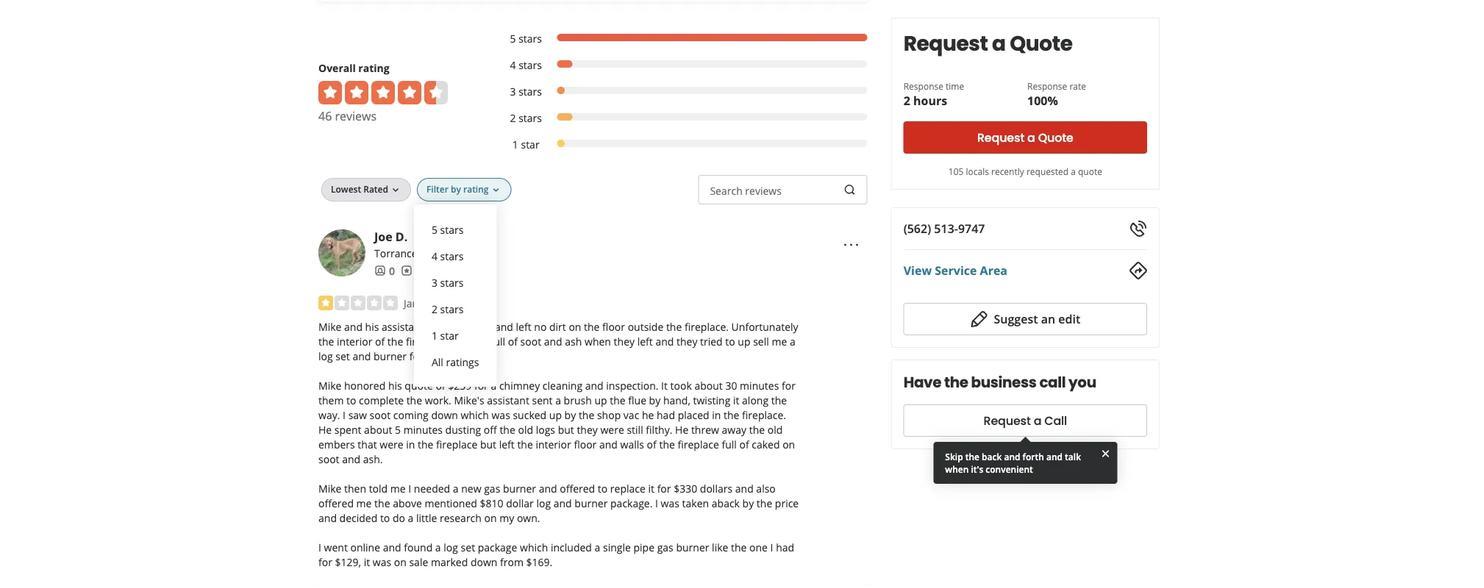 Task type: vqa. For each thing, say whether or not it's contained in the screenshot.
the Ruby A. icon
no



Task type: locate. For each thing, give the bounding box(es) containing it.
1 horizontal spatial $810
[[480, 496, 504, 510]]

floor
[[603, 320, 625, 334], [574, 437, 597, 451]]

0 vertical spatial me
[[772, 334, 787, 348]]

down down work.
[[431, 408, 458, 422]]

1 horizontal spatial about
[[695, 378, 723, 392]]

1 vertical spatial down
[[471, 555, 498, 569]]

stars for filter reviews by 4 stars rating element
[[519, 58, 542, 72]]

1 vertical spatial were
[[380, 437, 404, 451]]

1 mike from the top
[[319, 320, 342, 334]]

was up dollars!!!
[[450, 334, 469, 348]]

overall
[[319, 61, 356, 75]]

5
[[510, 31, 516, 45], [432, 222, 438, 236], [395, 423, 401, 437]]

3
[[510, 84, 516, 98], [432, 275, 438, 289]]

of
[[375, 334, 385, 348], [508, 334, 518, 348], [436, 378, 446, 392], [647, 437, 657, 451], [740, 437, 749, 451]]

off
[[484, 423, 497, 437]]

was inside mike honored his quote of $239 for a chimney cleaning and inspection. it took about 30 minutes for them to complete the work. mike's assistant sent a brush up the flue by hand, twisting it along the way. i saw soot coming down which was sucked up by the shop vac he had placed in the fireplace. he spent about 5 minutes dusting off the old logs but they were still filthy. he threw away the old embers that were in the fireplace but left the interior floor and walls of the fireplace full of caked on soot and ash.
[[492, 408, 510, 422]]

to inside mike and his assistant came on time and left no dirt  on the floor outside the fireplace. unfortunately the interior of the fireplace was still full of soot and ash when they left and they tried to up sell me a log set and burner for $810 dollars!!!
[[726, 334, 735, 348]]

4 for 4 stars button
[[432, 249, 438, 263]]

response up hours
[[904, 80, 944, 92]]

0 vertical spatial 3 stars
[[510, 84, 542, 98]]

set inside mike and his assistant came on time and left no dirt  on the floor outside the fireplace. unfortunately the interior of the fireplace was still full of soot and ash when they left and they tried to up sell me a log set and burner for $810 dollars!!!
[[336, 349, 350, 363]]

1 horizontal spatial fireplace.
[[742, 408, 787, 422]]

quote up requested
[[1039, 129, 1074, 146]]

came
[[427, 320, 453, 334]]

set up marked
[[461, 540, 475, 554]]

chimney
[[499, 378, 540, 392]]

1 horizontal spatial minutes
[[740, 378, 779, 392]]

response
[[904, 80, 944, 92], [1028, 80, 1068, 92]]

2 vertical spatial 5
[[395, 423, 401, 437]]

they left tried
[[677, 334, 698, 348]]

1 horizontal spatial rating
[[463, 183, 489, 195]]

0 vertical spatial reviews
[[335, 108, 377, 124]]

1 horizontal spatial it
[[649, 481, 655, 495]]

and right the dollar
[[554, 496, 572, 510]]

old down sucked
[[518, 423, 533, 437]]

in down twisting
[[712, 408, 721, 422]]

0 horizontal spatial gas
[[484, 481, 501, 495]]

single
[[603, 540, 631, 554]]

also
[[757, 481, 776, 495]]

2 stars inside 2 stars button
[[432, 302, 464, 316]]

for inside mike then told me i needed a new gas burner and offered to replace it for $330 dollars and also offered me the above mentioned $810 dollar log and burner package. i was taken aback by the price and decided to do a little research on my own.
[[657, 481, 671, 495]]

but
[[558, 423, 574, 437], [480, 437, 497, 451]]

3 inside button
[[432, 275, 438, 289]]

search image
[[844, 184, 856, 196]]

log inside mike then told me i needed a new gas burner and offered to replace it for $330 dollars and also offered me the above mentioned $810 dollar log and burner package. i was taken aback by the price and decided to do a little research on my own.
[[537, 496, 551, 510]]

full
[[490, 334, 505, 348], [722, 437, 737, 451]]

2 horizontal spatial 5
[[510, 31, 516, 45]]

request up response time 2 hours at top right
[[904, 29, 988, 58]]

1 horizontal spatial star
[[521, 137, 540, 151]]

0 vertical spatial 2
[[904, 93, 911, 109]]

it
[[733, 393, 740, 407], [649, 481, 655, 495], [364, 555, 370, 569]]

up left sell
[[738, 334, 751, 348]]

1 horizontal spatial 5 stars
[[510, 31, 542, 45]]

and left found
[[383, 540, 401, 554]]

quote inside the request a quote button
[[1039, 129, 1074, 146]]

mike inside mike honored his quote of $239 for a chimney cleaning and inspection. it took about 30 minutes for them to complete the work. mike's assistant sent a brush up the flue by hand, twisting it along the way. i saw soot coming down which was sucked up by the shop vac he had placed in the fireplace. he spent about 5 minutes dusting off the old logs but they were still filthy. he threw away the old embers that were in the fireplace but left the interior floor and walls of the fireplace full of caked on soot and ash.
[[319, 378, 342, 392]]

of up work.
[[436, 378, 446, 392]]

0 horizontal spatial full
[[490, 334, 505, 348]]

1 he from the left
[[319, 423, 332, 437]]

1 horizontal spatial down
[[471, 555, 498, 569]]

1 vertical spatial still
[[627, 423, 643, 437]]

1 horizontal spatial 1
[[513, 137, 519, 151]]

1 horizontal spatial set
[[461, 540, 475, 554]]

request a quote inside button
[[978, 129, 1074, 146]]

0 horizontal spatial minutes
[[404, 423, 443, 437]]

inspection.
[[606, 378, 659, 392]]

0 horizontal spatial 4
[[432, 249, 438, 263]]

set up 'honored'
[[336, 349, 350, 363]]

work.
[[425, 393, 452, 407]]

cleaning
[[543, 378, 583, 392]]

2 vertical spatial left
[[499, 437, 515, 451]]

1 horizontal spatial 2 stars
[[510, 111, 542, 125]]

his inside mike honored his quote of $239 for a chimney cleaning and inspection. it took about 30 minutes for them to complete the work. mike's assistant sent a brush up the flue by hand, twisting it along the way. i saw soot coming down which was sucked up by the shop vac he had placed in the fireplace. he spent about 5 minutes dusting off the old logs but they were still filthy. he threw away the old embers that were in the fireplace but left the interior floor and walls of the fireplace full of caked on soot and ash.
[[388, 378, 402, 392]]

0 vertical spatial fireplace.
[[685, 320, 729, 334]]

2 horizontal spatial up
[[738, 334, 751, 348]]

hours
[[914, 93, 948, 109]]

for up mike's on the bottom of page
[[474, 378, 488, 392]]

gas right pipe
[[657, 540, 674, 554]]

(562) 513-9747
[[904, 221, 985, 237]]

assistant down chimney
[[487, 393, 530, 407]]

was inside mike then told me i needed a new gas burner and offered to replace it for $330 dollars and also offered me the above mentioned $810 dollar log and burner package. i was taken aback by the price and decided to do a little research on my own.
[[661, 496, 680, 510]]

quote inside mike honored his quote of $239 for a chimney cleaning and inspection. it took about 30 minutes for them to complete the work. mike's assistant sent a brush up the flue by hand, twisting it along the way. i saw soot coming down which was sucked up by the shop vac he had placed in the fireplace. he spent about 5 minutes dusting off the old logs but they were still filthy. he threw away the old embers that were in the fireplace but left the interior floor and walls of the fireplace full of caked on soot and ash.
[[405, 378, 433, 392]]

1 vertical spatial me
[[390, 481, 406, 495]]

fireplace. inside mike and his assistant came on time and left no dirt  on the floor outside the fireplace. unfortunately the interior of the fireplace was still full of soot and ash when they left and they tried to up sell me a log set and burner for $810 dollars!!!
[[685, 320, 729, 334]]

0 horizontal spatial 5 stars
[[432, 222, 464, 236]]

left left the no
[[516, 320, 532, 334]]

response time 2 hours
[[904, 80, 965, 109]]

he down placed in the left of the page
[[675, 423, 689, 437]]

0 horizontal spatial assistant
[[382, 320, 424, 334]]

3 stars inside button
[[432, 275, 464, 289]]

taken
[[682, 496, 709, 510]]

rating inside popup button
[[463, 183, 489, 195]]

1 horizontal spatial response
[[1028, 80, 1068, 92]]

assistant inside mike honored his quote of $239 for a chimney cleaning and inspection. it took about 30 minutes for them to complete the work. mike's assistant sent a brush up the flue by hand, twisting it along the way. i saw soot coming down which was sucked up by the shop vac he had placed in the fireplace. he spent about 5 minutes dusting off the old logs but they were still filthy. he threw away the old embers that were in the fireplace but left the interior floor and walls of the fireplace full of caked on soot and ash.
[[487, 393, 530, 407]]

1 vertical spatial 2
[[510, 111, 516, 125]]

$810 down the "1 star" 'button'
[[426, 349, 450, 363]]

mike down 1 star rating image
[[319, 320, 342, 334]]

his
[[365, 320, 379, 334], [388, 378, 402, 392]]

ca
[[423, 246, 436, 260]]

search
[[710, 183, 743, 197]]

1 vertical spatial quote
[[1039, 129, 1074, 146]]

5 stars inside button
[[432, 222, 464, 236]]

1 vertical spatial rating
[[463, 183, 489, 195]]

floor down brush at the bottom of the page
[[574, 437, 597, 451]]

0 vertical spatial down
[[431, 408, 458, 422]]

1 horizontal spatial 3 stars
[[510, 84, 542, 98]]

2 vertical spatial request
[[984, 413, 1031, 429]]

which
[[461, 408, 489, 422], [520, 540, 548, 554]]

1 star rating image
[[319, 296, 398, 310]]

response for 100%
[[1028, 80, 1068, 92]]

0 horizontal spatial they
[[577, 423, 598, 437]]

logs
[[536, 423, 555, 437]]

on left sale
[[394, 555, 407, 569]]

2 horizontal spatial me
[[772, 334, 787, 348]]

photo of joe d. image
[[319, 229, 366, 277]]

2 vertical spatial mike
[[319, 481, 342, 495]]

1 horizontal spatial he
[[675, 423, 689, 437]]

fireplace down came
[[406, 334, 447, 348]]

4 stars for filter reviews by 4 stars rating element
[[510, 58, 542, 72]]

ash.
[[363, 452, 383, 466]]

3 stars for "3 stars" button
[[432, 275, 464, 289]]

brush
[[564, 393, 592, 407]]

rating up 4.5 star rating image
[[359, 61, 390, 75]]

floor inside mike and his assistant came on time and left no dirt  on the floor outside the fireplace. unfortunately the interior of the fireplace was still full of soot and ash when they left and they tried to up sell me a log set and burner for $810 dollars!!!
[[603, 320, 625, 334]]

stars for filter reviews by 5 stars rating element
[[519, 31, 542, 45]]

mike inside mike then told me i needed a new gas burner and offered to replace it for $330 dollars and also offered me the above mentioned $810 dollar log and burner package. i was taken aback by the price and decided to do a little research on my own.
[[319, 481, 342, 495]]

request inside the request a quote button
[[978, 129, 1025, 146]]

on inside mike honored his quote of $239 for a chimney cleaning and inspection. it took about 30 minutes for them to complete the work. mike's assistant sent a brush up the flue by hand, twisting it along the way. i saw soot coming down which was sucked up by the shop vac he had placed in the fireplace. he spent about 5 minutes dusting off the old logs but they were still filthy. he threw away the old embers that were in the fireplace but left the interior floor and walls of the fireplace full of caked on soot and ash.
[[783, 437, 795, 451]]

and up 'honored'
[[353, 349, 371, 363]]

soot inside mike and his assistant came on time and left no dirt  on the floor outside the fireplace. unfortunately the interior of the fireplace was still full of soot and ash when they left and they tried to up sell me a log set and burner for $810 dollars!!!
[[521, 334, 542, 348]]

left down outside
[[638, 334, 653, 348]]

0 vertical spatial up
[[738, 334, 751, 348]]

friends element
[[374, 263, 395, 278]]

5 for 5 stars button
[[432, 222, 438, 236]]

2 inside button
[[432, 302, 438, 316]]

0 horizontal spatial reviews
[[335, 108, 377, 124]]

were down shop
[[601, 423, 624, 437]]

1 horizontal spatial time
[[946, 80, 965, 92]]

rating left 16 chevron down v2 image
[[463, 183, 489, 195]]

0 vertical spatial set
[[336, 349, 350, 363]]

1 horizontal spatial when
[[946, 463, 969, 475]]

1 horizontal spatial 4 stars
[[510, 58, 542, 72]]

1 vertical spatial when
[[946, 463, 969, 475]]

still up walls
[[627, 423, 643, 437]]

0 horizontal spatial 1 star
[[432, 328, 459, 342]]

reviews right 46
[[335, 108, 377, 124]]

3 mike from the top
[[319, 481, 342, 495]]

quote
[[1078, 165, 1103, 177], [405, 378, 433, 392]]

2 he from the left
[[675, 423, 689, 437]]

1 horizontal spatial old
[[768, 423, 783, 437]]

1 star for filter reviews by 1 star rating element
[[513, 137, 540, 151]]

$810 inside mike then told me i needed a new gas burner and offered to replace it for $330 dollars and also offered me the above mentioned $810 dollar log and burner package. i was taken aback by the price and decided to do a little research on my own.
[[480, 496, 504, 510]]

it inside mike then told me i needed a new gas burner and offered to replace it for $330 dollars and also offered me the above mentioned $810 dollar log and burner package. i was taken aback by the price and decided to do a little research on my own.
[[649, 481, 655, 495]]

time up dollars!!!
[[471, 320, 492, 334]]

1 vertical spatial 1
[[432, 328, 438, 342]]

and up went
[[319, 511, 337, 525]]

shop
[[597, 408, 621, 422]]

$810 inside mike and his assistant came on time and left no dirt  on the floor outside the fireplace. unfortunately the interior of the fireplace was still full of soot and ash when they left and they tried to up sell me a log set and burner for $810 dollars!!!
[[426, 349, 450, 363]]

his inside mike and his assistant came on time and left no dirt  on the floor outside the fireplace. unfortunately the interior of the fireplace was still full of soot and ash when they left and they tried to up sell me a log set and burner for $810 dollars!!!
[[365, 320, 379, 334]]

0 horizontal spatial soot
[[319, 452, 340, 466]]

1 old from the left
[[518, 423, 533, 437]]

2 stars inside filter reviews by 2 stars rating element
[[510, 111, 542, 125]]

floor left outside
[[603, 320, 625, 334]]

and down dirt
[[544, 334, 563, 348]]

2 horizontal spatial log
[[537, 496, 551, 510]]

still
[[471, 334, 488, 348], [627, 423, 643, 437]]

assistant down jan on the bottom of the page
[[382, 320, 424, 334]]

request up recently
[[978, 129, 1025, 146]]

found
[[404, 540, 433, 554]]

1 horizontal spatial his
[[388, 378, 402, 392]]

needed
[[414, 481, 450, 495]]

gas
[[484, 481, 501, 495], [657, 540, 674, 554]]

response inside response rate 100%
[[1028, 80, 1068, 92]]

all
[[432, 355, 444, 369]]

4 inside button
[[432, 249, 438, 263]]

1 inside filter reviews by 1 star rating element
[[513, 137, 519, 151]]

0 horizontal spatial response
[[904, 80, 944, 92]]

0 horizontal spatial quote
[[405, 378, 433, 392]]

it down online at left
[[364, 555, 370, 569]]

call
[[1040, 372, 1066, 393]]

filter reviews by 2 stars rating element
[[495, 110, 868, 125]]

4 stars inside button
[[432, 249, 464, 263]]

stars for filter reviews by 2 stars rating element
[[519, 111, 542, 125]]

0 vertical spatial about
[[695, 378, 723, 392]]

burner left package. at the bottom
[[575, 496, 608, 510]]

16 chevron down v2 image
[[490, 184, 502, 196]]

on
[[456, 320, 468, 334], [569, 320, 582, 334], [783, 437, 795, 451], [484, 511, 497, 525], [394, 555, 407, 569]]

stars for filter reviews by 3 stars rating element
[[519, 84, 542, 98]]

mike left then
[[319, 481, 342, 495]]

up
[[738, 334, 751, 348], [595, 393, 607, 407], [549, 408, 562, 422]]

1 vertical spatial set
[[461, 540, 475, 554]]

up up shop
[[595, 393, 607, 407]]

down down package
[[471, 555, 498, 569]]

0 horizontal spatial 5
[[395, 423, 401, 437]]

me right sell
[[772, 334, 787, 348]]

vac
[[624, 408, 640, 422]]

gas inside i went online and found a log set package which included a single pipe gas burner like the one i had for $129, it was on sale marked down from $169.
[[657, 540, 674, 554]]

star inside 'button'
[[440, 328, 459, 342]]

fireplace.
[[685, 320, 729, 334], [742, 408, 787, 422]]

set inside i went online and found a log set package which included a single pipe gas burner like the one i had for $129, it was on sale marked down from $169.
[[461, 540, 475, 554]]

  text field
[[698, 175, 868, 204]]

minutes up along on the right bottom of the page
[[740, 378, 779, 392]]

full inside mike and his assistant came on time and left no dirt  on the floor outside the fireplace. unfortunately the interior of the fireplace was still full of soot and ash when they left and they tried to up sell me a log set and burner for $810 dollars!!!
[[490, 334, 505, 348]]

1 horizontal spatial log
[[444, 540, 458, 554]]

his up complete
[[388, 378, 402, 392]]

when left it's
[[946, 463, 969, 475]]

3 for "3 stars" button
[[432, 275, 438, 289]]

log up 'them'
[[319, 349, 333, 363]]

gas inside mike then told me i needed a new gas burner and offered to replace it for $330 dollars and also offered me the above mentioned $810 dollar log and burner package. i was taken aback by the price and decided to do a little research on my own.
[[484, 481, 501, 495]]

by down brush at the bottom of the page
[[565, 408, 576, 422]]

twisting
[[693, 393, 731, 407]]

full down "away"
[[722, 437, 737, 451]]

request inside "request a call" button
[[984, 413, 1031, 429]]

offered left replace
[[560, 481, 595, 495]]

sucked
[[513, 408, 547, 422]]

i left saw
[[343, 408, 346, 422]]

minutes down coming
[[404, 423, 443, 437]]

burner inside mike and his assistant came on time and left no dirt  on the floor outside the fireplace. unfortunately the interior of the fireplace was still full of soot and ash when they left and they tried to up sell me a log set and burner for $810 dollars!!!
[[374, 349, 407, 363]]

but down the off
[[480, 437, 497, 451]]

star for the "1 star" 'button'
[[440, 328, 459, 342]]

2 horizontal spatial left
[[638, 334, 653, 348]]

2 vertical spatial log
[[444, 540, 458, 554]]

stars
[[519, 31, 542, 45], [519, 58, 542, 72], [519, 84, 542, 98], [519, 111, 542, 125], [440, 222, 464, 236], [440, 249, 464, 263], [440, 275, 464, 289], [440, 302, 464, 316]]

$810
[[426, 349, 450, 363], [480, 496, 504, 510]]

left down sucked
[[499, 437, 515, 451]]

quote right requested
[[1078, 165, 1103, 177]]

1 vertical spatial which
[[520, 540, 548, 554]]

2 vertical spatial 2
[[432, 302, 438, 316]]

which inside i went online and found a log set package which included a single pipe gas burner like the one i had for $129, it was on sale marked down from $169.
[[520, 540, 548, 554]]

it right replace
[[649, 481, 655, 495]]

fireplace down threw
[[678, 437, 719, 451]]

up inside mike and his assistant came on time and left no dirt  on the floor outside the fireplace. unfortunately the interior of the fireplace was still full of soot and ash when they left and they tried to up sell me a log set and burner for $810 dollars!!!
[[738, 334, 751, 348]]

time inside response time 2 hours
[[946, 80, 965, 92]]

full up dollars!!!
[[490, 334, 505, 348]]

2 stars button
[[426, 296, 485, 322]]

it inside mike honored his quote of $239 for a chimney cleaning and inspection. it took about 30 minutes for them to complete the work. mike's assistant sent a brush up the flue by hand, twisting it along the way. i saw soot coming down which was sucked up by the shop vac he had placed in the fireplace. he spent about 5 minutes dusting off the old logs but they were still filthy. he threw away the old embers that were in the fireplace but left the interior floor and walls of the fireplace full of caked on soot and ash.
[[733, 393, 740, 407]]

1 vertical spatial reviews
[[746, 183, 782, 197]]

close image
[[1100, 447, 1112, 460]]

1 horizontal spatial they
[[614, 334, 635, 348]]

0 horizontal spatial $810
[[426, 349, 450, 363]]

log
[[319, 349, 333, 363], [537, 496, 551, 510], [444, 540, 458, 554]]

mentioned
[[425, 496, 477, 510]]

when right ash
[[585, 334, 611, 348]]

1 horizontal spatial 2
[[510, 111, 516, 125]]

105
[[949, 165, 964, 177]]

was up the off
[[492, 408, 510, 422]]

1 horizontal spatial reviews
[[746, 183, 782, 197]]

burner up the dollar
[[503, 481, 536, 495]]

burner
[[374, 349, 407, 363], [503, 481, 536, 495], [575, 496, 608, 510], [676, 540, 710, 554]]

1 for filter reviews by 1 star rating element
[[513, 137, 519, 151]]

log up own. on the left bottom
[[537, 496, 551, 510]]

16 friends v2 image
[[374, 265, 386, 277]]

had inside i went online and found a log set package which included a single pipe gas burner like the one i had for $129, it was on sale marked down from $169.
[[776, 540, 795, 554]]

was down $330
[[661, 496, 680, 510]]

time up hours
[[946, 80, 965, 92]]

about up twisting
[[695, 378, 723, 392]]

me up decided
[[357, 496, 372, 510]]

2 old from the left
[[768, 423, 783, 437]]

1 vertical spatial log
[[537, 496, 551, 510]]

complete
[[359, 393, 404, 407]]

1 vertical spatial quote
[[405, 378, 433, 392]]

0 horizontal spatial old
[[518, 423, 533, 437]]

to up saw
[[347, 393, 356, 407]]

2 vertical spatial it
[[364, 555, 370, 569]]

on inside mike then told me i needed a new gas burner and offered to replace it for $330 dollars and also offered me the above mentioned $810 dollar log and burner package. i was taken aback by the price and decided to do a little research on my own.
[[484, 511, 497, 525]]

to left do
[[380, 511, 390, 525]]

of up chimney
[[508, 334, 518, 348]]

response up 100%
[[1028, 80, 1068, 92]]

reviews right search
[[746, 183, 782, 197]]

2 mike from the top
[[319, 378, 342, 392]]

1 vertical spatial request
[[978, 129, 1025, 146]]

still up dollars!!!
[[471, 334, 488, 348]]

3 for filter reviews by 3 stars rating element
[[510, 84, 516, 98]]

4.5 star rating image
[[319, 81, 448, 104]]

which down mike's on the bottom of page
[[461, 408, 489, 422]]

5 inside button
[[432, 222, 438, 236]]

0 horizontal spatial interior
[[337, 334, 373, 348]]

that
[[358, 437, 377, 451]]

4 stars
[[510, 58, 542, 72], [432, 249, 464, 263]]

request a call
[[984, 413, 1068, 429]]

9747
[[959, 221, 985, 237]]

0 vertical spatial 5
[[510, 31, 516, 45]]

0 horizontal spatial time
[[471, 320, 492, 334]]

1 inside the "1 star" 'button'
[[432, 328, 438, 342]]

lowest rated
[[331, 183, 388, 195]]

burner left like
[[676, 540, 710, 554]]

request
[[904, 29, 988, 58], [978, 129, 1025, 146], [984, 413, 1031, 429]]

2 vertical spatial up
[[549, 408, 562, 422]]

26,
[[421, 296, 436, 310]]

the inside skip the back and forth and talk when it's convenient
[[966, 451, 980, 463]]

floor inside mike honored his quote of $239 for a chimney cleaning and inspection. it took about 30 minutes for them to complete the work. mike's assistant sent a brush up the flue by hand, twisting it along the way. i saw soot coming down which was sucked up by the shop vac he had placed in the fireplace. he spent about 5 minutes dusting off the old logs but they were still filthy. he threw away the old embers that were in the fireplace but left the interior floor and walls of the fireplace full of caked on soot and ash.
[[574, 437, 597, 451]]

set
[[336, 349, 350, 363], [461, 540, 475, 554]]

soot down complete
[[370, 408, 391, 422]]

1 vertical spatial full
[[722, 437, 737, 451]]

had
[[657, 408, 675, 422], [776, 540, 795, 554]]

soot down "embers"
[[319, 452, 340, 466]]

stars inside button
[[440, 222, 464, 236]]

interior inside mike and his assistant came on time and left no dirt  on the floor outside the fireplace. unfortunately the interior of the fireplace was still full of soot and ash when they left and they tried to up sell me a log set and burner for $810 dollars!!!
[[337, 334, 373, 348]]

request for "request a call" button
[[984, 413, 1031, 429]]

2 stars for 2 stars button
[[432, 302, 464, 316]]

by right aback
[[743, 496, 754, 510]]

i right package. at the bottom
[[656, 496, 658, 510]]

was down online at left
[[373, 555, 391, 569]]

(562)
[[904, 221, 932, 237]]

reviews
[[335, 108, 377, 124], [746, 183, 782, 197]]

0 vertical spatial interior
[[337, 334, 373, 348]]

to
[[726, 334, 735, 348], [347, 393, 356, 407], [598, 481, 608, 495], [380, 511, 390, 525]]

2 horizontal spatial soot
[[521, 334, 542, 348]]

interior down 1 star rating image
[[337, 334, 373, 348]]

1 star inside 'button'
[[432, 328, 459, 342]]

1 horizontal spatial me
[[390, 481, 406, 495]]

0 vertical spatial assistant
[[382, 320, 424, 334]]

dollar
[[506, 496, 534, 510]]

me up above
[[390, 481, 406, 495]]

filter reviews by 1 star rating element
[[495, 137, 868, 151]]

package
[[478, 540, 517, 554]]

response inside response time 2 hours
[[904, 80, 944, 92]]

d.
[[396, 229, 408, 245]]

mike inside mike and his assistant came on time and left no dirt  on the floor outside the fireplace. unfortunately the interior of the fireplace was still full of soot and ash when they left and they tried to up sell me a log set and burner for $810 dollars!!!
[[319, 320, 342, 334]]

then
[[344, 481, 366, 495]]

when inside mike and his assistant came on time and left no dirt  on the floor outside the fireplace. unfortunately the interior of the fireplace was still full of soot and ash when they left and they tried to up sell me a log set and burner for $810 dollars!!!
[[585, 334, 611, 348]]

his for complete
[[388, 378, 402, 392]]

1
[[513, 137, 519, 151], [432, 328, 438, 342]]

on left my
[[484, 511, 497, 525]]

own.
[[517, 511, 540, 525]]

1 response from the left
[[904, 80, 944, 92]]

quote up work.
[[405, 378, 433, 392]]

requested
[[1027, 165, 1069, 177]]

were up ash.
[[380, 437, 404, 451]]

1 horizontal spatial offered
[[560, 481, 595, 495]]

forth
[[1023, 451, 1045, 463]]

dusting
[[446, 423, 481, 437]]

flue
[[628, 393, 647, 407]]

had right one
[[776, 540, 795, 554]]

rated
[[364, 183, 388, 195]]

was inside mike and his assistant came on time and left no dirt  on the floor outside the fireplace. unfortunately the interior of the fireplace was still full of soot and ash when they left and they tried to up sell me a log set and burner for $810 dollars!!!
[[450, 334, 469, 348]]

0 horizontal spatial me
[[357, 496, 372, 510]]

mike for mike honored his quote of $239 for a chimney cleaning and inspection. it took about 30 minutes for them to complete the work. mike's assistant sent a brush up the flue by hand, twisting it along the way. i saw soot coming down which was sucked up by the shop vac he had placed in the fireplace. he spent about 5 minutes dusting off the old logs but they were still filthy. he threw away the old embers that were in the fireplace but left the interior floor and walls of the fireplace full of caked on soot and ash.
[[319, 378, 342, 392]]

by inside mike then told me i needed a new gas burner and offered to replace it for $330 dollars and also offered me the above mentioned $810 dollar log and burner package. i was taken aback by the price and decided to do a little research on my own.
[[743, 496, 754, 510]]

1 vertical spatial 2 stars
[[432, 302, 464, 316]]

2 response from the left
[[1028, 80, 1068, 92]]

they
[[614, 334, 635, 348], [677, 334, 698, 348], [577, 423, 598, 437]]

his for of
[[365, 320, 379, 334]]

for left the all
[[410, 349, 423, 363]]

assistant
[[382, 320, 424, 334], [487, 393, 530, 407]]

in
[[712, 408, 721, 422], [406, 437, 415, 451]]

filter
[[427, 183, 449, 195]]

stars for "3 stars" button
[[440, 275, 464, 289]]

when inside skip the back and forth and talk when it's convenient
[[946, 463, 969, 475]]

fireplace. up tried
[[685, 320, 729, 334]]

offered down then
[[319, 496, 354, 510]]

1 horizontal spatial 5
[[432, 222, 438, 236]]

0 horizontal spatial left
[[499, 437, 515, 451]]

i went online and found a log set package which included a single pipe gas burner like the one i had for $129, it was on sale marked down from $169.
[[319, 540, 795, 569]]

suggest an edit
[[994, 311, 1081, 327]]

0 vertical spatial quote
[[1078, 165, 1103, 177]]



Task type: describe. For each thing, give the bounding box(es) containing it.
no
[[534, 320, 547, 334]]

they inside mike honored his quote of $239 for a chimney cleaning and inspection. it took about 30 minutes for them to complete the work. mike's assistant sent a brush up the flue by hand, twisting it along the way. i saw soot coming down which was sucked up by the shop vac he had placed in the fireplace. he spent about 5 minutes dusting off the old logs but they were still filthy. he threw away the old embers that were in the fireplace but left the interior floor and walls of the fireplace full of caked on soot and ash.
[[577, 423, 598, 437]]

pipe
[[634, 540, 655, 554]]

0 horizontal spatial up
[[549, 408, 562, 422]]

0 horizontal spatial offered
[[319, 496, 354, 510]]

1 horizontal spatial soot
[[370, 408, 391, 422]]

$239
[[448, 378, 472, 392]]

and left also
[[736, 481, 754, 495]]

locals
[[966, 165, 989, 177]]

for inside i went online and found a log set package which included a single pipe gas burner like the one i had for $129, it was on sale marked down from $169.
[[319, 555, 332, 569]]

0 vertical spatial quote
[[1010, 29, 1073, 58]]

above
[[393, 496, 422, 510]]

business
[[971, 372, 1037, 393]]

4 for filter reviews by 4 stars rating element
[[510, 58, 516, 72]]

from
[[500, 555, 524, 569]]

5 stars for filter reviews by 5 stars rating element
[[510, 31, 542, 45]]

outside
[[628, 320, 664, 334]]

it's
[[971, 463, 984, 475]]

of down filthy.
[[647, 437, 657, 451]]

assistant inside mike and his assistant came on time and left no dirt  on the floor outside the fireplace. unfortunately the interior of the fireplace was still full of soot and ash when they left and they tried to up sell me a log set and burner for $810 dollars!!!
[[382, 320, 424, 334]]

stars for 2 stars button
[[440, 302, 464, 316]]

24 directions v2 image
[[1130, 262, 1148, 280]]

time inside mike and his assistant came on time and left no dirt  on the floor outside the fireplace. unfortunately the interior of the fireplace was still full of soot and ash when they left and they tried to up sell me a log set and burner for $810 dollars!!!
[[471, 320, 492, 334]]

request a quote button
[[904, 121, 1148, 154]]

suggest
[[994, 311, 1038, 327]]

view service area link
[[904, 263, 1008, 278]]

threw
[[691, 423, 719, 437]]

and left the no
[[495, 320, 513, 334]]

response for 2
[[904, 80, 944, 92]]

told
[[369, 481, 388, 495]]

spent
[[335, 423, 362, 437]]

a inside mike and his assistant came on time and left no dirt  on the floor outside the fireplace. unfortunately the interior of the fireplace was still full of soot and ash when they left and they tried to up sell me a log set and burner for $810 dollars!!!
[[790, 334, 796, 348]]

burner inside i went online and found a log set package which included a single pipe gas burner like the one i had for $129, it was on sale marked down from $169.
[[676, 540, 710, 554]]

one
[[750, 540, 768, 554]]

0 vertical spatial request a quote
[[904, 29, 1073, 58]]

0 vertical spatial request
[[904, 29, 988, 58]]

response rate 100%
[[1028, 80, 1087, 109]]

call
[[1045, 413, 1068, 429]]

fireplace inside mike and his assistant came on time and left no dirt  on the floor outside the fireplace. unfortunately the interior of the fireplace was still full of soot and ash when they left and they tried to up sell me a log set and burner for $810 dollars!!!
[[406, 334, 447, 348]]

sell
[[753, 334, 769, 348]]

1 vertical spatial in
[[406, 437, 415, 451]]

2 inside response time 2 hours
[[904, 93, 911, 109]]

filter reviews by 3 stars rating element
[[495, 84, 868, 98]]

2 stars for filter reviews by 2 stars rating element
[[510, 111, 542, 125]]

and right back
[[1005, 451, 1021, 463]]

2 horizontal spatial they
[[677, 334, 698, 348]]

interior inside mike honored his quote of $239 for a chimney cleaning and inspection. it took about 30 minutes for them to complete the work. mike's assistant sent a brush up the flue by hand, twisting it along the way. i saw soot coming down which was sucked up by the shop vac he had placed in the fireplace. he spent about 5 minutes dusting off the old logs but they were still filthy. he threw away the old embers that were in the fireplace but left the interior floor and walls of the fireplace full of caked on soot and ash.
[[536, 437, 571, 451]]

0 horizontal spatial were
[[380, 437, 404, 451]]

skip
[[946, 451, 963, 463]]

convenient
[[986, 463, 1033, 475]]

you
[[1069, 372, 1097, 393]]

30
[[726, 378, 737, 392]]

and left talk
[[1047, 451, 1063, 463]]

saw
[[348, 408, 367, 422]]

of down "away"
[[740, 437, 749, 451]]

filter reviews by 5 stars rating element
[[495, 31, 868, 46]]

down inside mike honored his quote of $239 for a chimney cleaning and inspection. it took about 30 minutes for them to complete the work. mike's assistant sent a brush up the flue by hand, twisting it along the way. i saw soot coming down which was sucked up by the shop vac he had placed in the fireplace. he spent about 5 minutes dusting off the old logs but they were still filthy. he threw away the old embers that were in the fireplace but left the interior floor and walls of the fireplace full of caked on soot and ash.
[[431, 408, 458, 422]]

on right came
[[456, 320, 468, 334]]

2020
[[438, 296, 462, 310]]

filthy.
[[646, 423, 673, 437]]

reviews for search reviews
[[746, 183, 782, 197]]

little
[[416, 511, 437, 525]]

jan 26, 2020
[[404, 296, 462, 310]]

24 pencil v2 image
[[971, 310, 988, 328]]

dollars!!!
[[452, 349, 493, 363]]

overall rating
[[319, 61, 390, 75]]

it inside i went online and found a log set package which included a single pipe gas burner like the one i had for $129, it was on sale marked down from $169.
[[364, 555, 370, 569]]

filter by rating button
[[417, 178, 512, 201]]

sent
[[532, 393, 553, 407]]

all ratings button
[[426, 349, 485, 375]]

embers
[[319, 437, 355, 451]]

0 vertical spatial rating
[[359, 61, 390, 75]]

0 vertical spatial in
[[712, 408, 721, 422]]

24 phone v2 image
[[1130, 220, 1148, 238]]

and down outside
[[656, 334, 674, 348]]

46
[[319, 108, 332, 124]]

0 horizontal spatial but
[[480, 437, 497, 451]]

5 stars button
[[426, 216, 485, 243]]

105 locals recently requested a quote
[[949, 165, 1103, 177]]

included
[[551, 540, 592, 554]]

3 stars for filter reviews by 3 stars rating element
[[510, 84, 542, 98]]

mike and his assistant came on time and left no dirt  on the floor outside the fireplace. unfortunately the interior of the fireplace was still full of soot and ash when they left and they tried to up sell me a log set and burner for $810 dollars!!!
[[319, 320, 799, 363]]

2 for 2 stars button
[[432, 302, 438, 316]]

star for filter reviews by 1 star rating element
[[521, 137, 540, 151]]

hand,
[[664, 393, 691, 407]]

on inside i went online and found a log set package which included a single pipe gas burner like the one i had for $129, it was on sale marked down from $169.
[[394, 555, 407, 569]]

16 review v2 image
[[401, 265, 413, 277]]

and down "embers"
[[342, 452, 361, 466]]

it
[[661, 378, 668, 392]]

reviews for 46 reviews
[[335, 108, 377, 124]]

suggest an edit button
[[904, 303, 1148, 335]]

mike for mike then told me i needed a new gas burner and offered to replace it for $330 dollars and also offered me the above mentioned $810 dollar log and burner package. i was taken aback by the price and decided to do a little research on my own.
[[319, 481, 342, 495]]

1 horizontal spatial but
[[558, 423, 574, 437]]

still inside mike honored his quote of $239 for a chimney cleaning and inspection. it took about 30 minutes for them to complete the work. mike's assistant sent a brush up the flue by hand, twisting it along the way. i saw soot coming down which was sucked up by the shop vac he had placed in the fireplace. he spent about 5 minutes dusting off the old logs but they were still filthy. he threw away the old embers that were in the fireplace but left the interior floor and walls of the fireplace full of caked on soot and ash.
[[627, 423, 643, 437]]

replace
[[611, 481, 646, 495]]

and inside i went online and found a log set package which included a single pipe gas burner like the one i had for $129, it was on sale marked down from $169.
[[383, 540, 401, 554]]

log inside i went online and found a log set package which included a single pipe gas burner like the one i had for $129, it was on sale marked down from $169.
[[444, 540, 458, 554]]

unfortunately
[[732, 320, 799, 334]]

and left walls
[[600, 437, 618, 451]]

4 stars button
[[426, 243, 485, 269]]

5 for filter reviews by 5 stars rating element
[[510, 31, 516, 45]]

full inside mike honored his quote of $239 for a chimney cleaning and inspection. it took about 30 minutes for them to complete the work. mike's assistant sent a brush up the flue by hand, twisting it along the way. i saw soot coming down which was sucked up by the shop vac he had placed in the fireplace. he spent about 5 minutes dusting off the old logs but they were still filthy. he threw away the old embers that were in the fireplace but left the interior floor and walls of the fireplace full of caked on soot and ash.
[[722, 437, 737, 451]]

he
[[642, 408, 654, 422]]

package.
[[611, 496, 653, 510]]

0 vertical spatial minutes
[[740, 378, 779, 392]]

which inside mike honored his quote of $239 for a chimney cleaning and inspection. it took about 30 minutes for them to complete the work. mike's assistant sent a brush up the flue by hand, twisting it along the way. i saw soot coming down which was sucked up by the shop vac he had placed in the fireplace. he spent about 5 minutes dusting off the old logs but they were still filthy. he threw away the old embers that were in the fireplace but left the interior floor and walls of the fireplace full of caked on soot and ash.
[[461, 408, 489, 422]]

5 stars for 5 stars button
[[432, 222, 464, 236]]

mike for mike and his assistant came on time and left no dirt  on the floor outside the fireplace. unfortunately the interior of the fireplace was still full of soot and ash when they left and they tried to up sell me a log set and burner for $810 dollars!!!
[[319, 320, 342, 334]]

1 for the "1 star" 'button'
[[432, 328, 438, 342]]

recently
[[992, 165, 1025, 177]]

to left replace
[[598, 481, 608, 495]]

have the business call you
[[904, 372, 1097, 393]]

menu image
[[843, 236, 861, 254]]

the inside i went online and found a log set package which included a single pipe gas burner like the one i had for $129, it was on sale marked down from $169.
[[731, 540, 747, 554]]

fireplace. inside mike honored his quote of $239 for a chimney cleaning and inspection. it took about 30 minutes for them to complete the work. mike's assistant sent a brush up the flue by hand, twisting it along the way. i saw soot coming down which was sucked up by the shop vac he had placed in the fireplace. he spent about 5 minutes dusting off the old logs but they were still filthy. he threw away the old embers that were in the fireplace but left the interior floor and walls of the fireplace full of caked on soot and ash.
[[742, 408, 787, 422]]

i right one
[[771, 540, 774, 554]]

and up brush at the bottom of the page
[[585, 378, 604, 392]]

online
[[351, 540, 380, 554]]

left inside mike honored his quote of $239 for a chimney cleaning and inspection. it took about 30 minutes for them to complete the work. mike's assistant sent a brush up the flue by hand, twisting it along the way. i saw soot coming down which was sucked up by the shop vac he had placed in the fireplace. he spent about 5 minutes dusting off the old logs but they were still filthy. he threw away the old embers that were in the fireplace but left the interior floor and walls of the fireplace full of caked on soot and ash.
[[499, 437, 515, 451]]

still inside mike and his assistant came on time and left no dirt  on the floor outside the fireplace. unfortunately the interior of the fireplace was still full of soot and ash when they left and they tried to up sell me a log set and burner for $810 dollars!!!
[[471, 334, 488, 348]]

like
[[712, 540, 729, 554]]

was inside i went online and found a log set package which included a single pipe gas burner like the one i had for $129, it was on sale marked down from $169.
[[373, 555, 391, 569]]

them
[[319, 393, 344, 407]]

and down 1 star rating image
[[344, 320, 363, 334]]

2 vertical spatial me
[[357, 496, 372, 510]]

0 horizontal spatial about
[[364, 423, 392, 437]]

had inside mike honored his quote of $239 for a chimney cleaning and inspection. it took about 30 minutes for them to complete the work. mike's assistant sent a brush up the flue by hand, twisting it along the way. i saw soot coming down which was sucked up by the shop vac he had placed in the fireplace. he spent about 5 minutes dusting off the old logs but they were still filthy. he threw away the old embers that were in the fireplace but left the interior floor and walls of the fireplace full of caked on soot and ash.
[[657, 408, 675, 422]]

for right 30
[[782, 378, 796, 392]]

1 vertical spatial left
[[638, 334, 653, 348]]

dollars
[[700, 481, 733, 495]]

price
[[775, 496, 799, 510]]

went
[[324, 540, 348, 554]]

me inside mike and his assistant came on time and left no dirt  on the floor outside the fireplace. unfortunately the interior of the fireplace was still full of soot and ash when they left and they tried to up sell me a log set and burner for $810 dollars!!!
[[772, 334, 787, 348]]

on up ash
[[569, 320, 582, 334]]

for inside mike and his assistant came on time and left no dirt  on the floor outside the fireplace. unfortunately the interior of the fireplace was still full of soot and ash when they left and they tried to up sell me a log set and burner for $810 dollars!!!
[[410, 349, 423, 363]]

by inside popup button
[[451, 183, 461, 195]]

to inside mike honored his quote of $239 for a chimney cleaning and inspection. it took about 30 minutes for them to complete the work. mike's assistant sent a brush up the flue by hand, twisting it along the way. i saw soot coming down which was sucked up by the shop vac he had placed in the fireplace. he spent about 5 minutes dusting off the old logs but they were still filthy. he threw away the old embers that were in the fireplace but left the interior floor and walls of the fireplace full of caked on soot and ash.
[[347, 393, 356, 407]]

aback
[[712, 496, 740, 510]]

stars for 4 stars button
[[440, 249, 464, 263]]

mike then told me i needed a new gas burner and offered to replace it for $330 dollars and also offered me the above mentioned $810 dollar log and burner package. i was taken aback by the price and decided to do a little research on my own.
[[319, 481, 799, 525]]

1 horizontal spatial were
[[601, 423, 624, 437]]

16 chevron down v2 image
[[390, 184, 402, 196]]

jan
[[404, 296, 419, 310]]

stars for 5 stars button
[[440, 222, 464, 236]]

2 vertical spatial soot
[[319, 452, 340, 466]]

service
[[935, 263, 977, 278]]

lowest
[[331, 183, 361, 195]]

4 stars for 4 stars button
[[432, 249, 464, 263]]

1 star for the "1 star" 'button'
[[432, 328, 459, 342]]

1 star button
[[426, 322, 485, 349]]

1 horizontal spatial quote
[[1078, 165, 1103, 177]]

joe
[[374, 229, 393, 245]]

fireplace down dusting
[[436, 437, 478, 451]]

joe d. link
[[374, 229, 408, 245]]

an
[[1041, 311, 1056, 327]]

search reviews
[[710, 183, 782, 197]]

caked
[[752, 437, 780, 451]]

i left went
[[319, 540, 321, 554]]

along
[[742, 393, 769, 407]]

i up above
[[409, 481, 411, 495]]

honored
[[344, 378, 386, 392]]

100%
[[1028, 93, 1059, 109]]

down inside i went online and found a log set package which included a single pipe gas burner like the one i had for $129, it was on sale marked down from $169.
[[471, 555, 498, 569]]

2 for filter reviews by 2 stars rating element
[[510, 111, 516, 125]]

1 horizontal spatial up
[[595, 393, 607, 407]]

request for the request a quote button
[[978, 129, 1025, 146]]

filter reviews by 4 stars rating element
[[495, 57, 868, 72]]

i inside mike honored his quote of $239 for a chimney cleaning and inspection. it took about 30 minutes for them to complete the work. mike's assistant sent a brush up the flue by hand, twisting it along the way. i saw soot coming down which was sucked up by the shop vac he had placed in the fireplace. he spent about 5 minutes dusting off the old logs but they were still filthy. he threw away the old embers that were in the fireplace but left the interior floor and walls of the fireplace full of caked on soot and ash.
[[343, 408, 346, 422]]

new
[[461, 481, 482, 495]]

reviews element
[[401, 263, 427, 278]]

by up he
[[649, 393, 661, 407]]

area
[[980, 263, 1008, 278]]

log inside mike and his assistant came on time and left no dirt  on the floor outside the fireplace. unfortunately the interior of the fireplace was still full of soot and ash when they left and they tried to up sell me a log set and burner for $810 dollars!!!
[[319, 349, 333, 363]]

of down 1 star rating image
[[375, 334, 385, 348]]

3 stars button
[[426, 269, 485, 296]]

and up own. on the left bottom
[[539, 481, 557, 495]]

1 horizontal spatial left
[[516, 320, 532, 334]]

5 inside mike honored his quote of $239 for a chimney cleaning and inspection. it took about 30 minutes for them to complete the work. mike's assistant sent a brush up the flue by hand, twisting it along the way. i saw soot coming down which was sucked up by the shop vac he had placed in the fireplace. he spent about 5 minutes dusting off the old logs but they were still filthy. he threw away the old embers that were in the fireplace but left the interior floor and walls of the fireplace full of caked on soot and ash.
[[395, 423, 401, 437]]

sale
[[409, 555, 428, 569]]

ratings
[[446, 355, 479, 369]]



